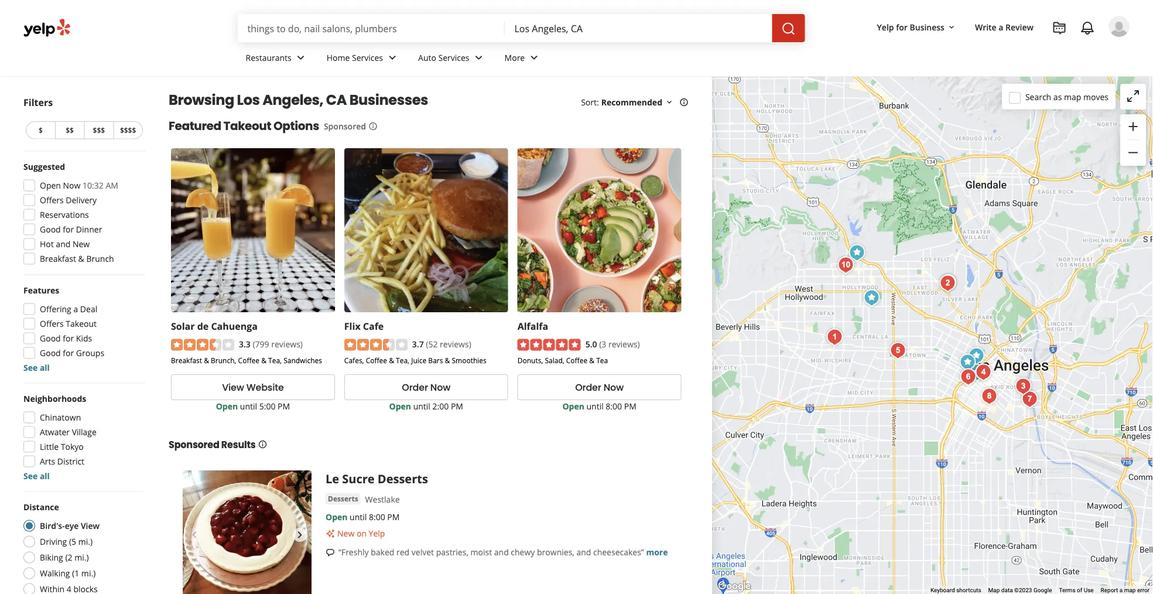 Task type: locate. For each thing, give the bounding box(es) containing it.
mi.)
[[78, 536, 93, 547], [75, 552, 89, 563], [81, 568, 96, 579]]

sponsored left results
[[169, 438, 220, 451]]

for left business
[[897, 21, 908, 33]]

1 horizontal spatial 24 chevron down v2 image
[[472, 51, 486, 65]]

1 order from the left
[[402, 381, 428, 394]]

0 vertical spatial a
[[999, 21, 1004, 33]]

0 horizontal spatial tea,
[[268, 356, 282, 365]]

for for kids
[[63, 333, 74, 344]]

24 chevron down v2 image for more
[[528, 51, 542, 65]]

2 vertical spatial mi.)
[[81, 568, 96, 579]]

flix cafe image
[[966, 344, 989, 368]]

terms
[[1060, 587, 1076, 594]]

order now link up open until 2:00 pm
[[344, 375, 508, 400]]

1 vertical spatial see
[[23, 471, 38, 482]]

1 horizontal spatial open until 8:00 pm
[[563, 401, 637, 412]]

2 horizontal spatial and
[[577, 547, 592, 558]]

takeout
[[224, 118, 271, 134], [66, 318, 97, 329]]

biking
[[40, 552, 63, 563]]

1 vertical spatial a
[[73, 304, 78, 315]]

terms of use
[[1060, 587, 1094, 594]]

8:00 down 'tea' at the right of page
[[606, 401, 622, 412]]

see all for good
[[23, 362, 50, 373]]

1 order now link from the left
[[344, 375, 508, 400]]

1 services from the left
[[352, 52, 383, 63]]

report a map error
[[1102, 587, 1150, 594]]

slurpin' ramen bar - los angeles image
[[887, 339, 910, 362]]

coffee down 3.3
[[238, 356, 260, 365]]

sponsored down ca
[[324, 120, 366, 132]]

2 order now link from the left
[[518, 375, 682, 400]]

24 chevron down v2 image right restaurants
[[294, 51, 308, 65]]

recommended
[[602, 96, 663, 108]]

view inside 'link'
[[222, 381, 244, 394]]

pm for alfalfa
[[625, 401, 637, 412]]

0 vertical spatial all
[[40, 362, 50, 373]]

all down arts
[[40, 471, 50, 482]]

until left 2:00
[[414, 401, 431, 412]]

all down good for groups
[[40, 362, 50, 373]]

1 horizontal spatial none field
[[515, 22, 763, 35]]

16 info v2 image
[[680, 97, 689, 107], [369, 121, 378, 131]]

neighborhoods
[[23, 393, 86, 404]]

business
[[910, 21, 945, 33]]

open down donuts, salad, coffee & tea
[[563, 401, 585, 412]]

offers down offering
[[40, 318, 64, 329]]

cafe
[[363, 320, 384, 332]]

and right hot
[[56, 239, 71, 250]]

moves
[[1084, 91, 1109, 102]]

now up offers delivery
[[63, 180, 81, 191]]

girl & the goat - los angeles image
[[1012, 375, 1036, 398]]

1 horizontal spatial sponsored
[[324, 120, 366, 132]]

1 horizontal spatial view
[[222, 381, 244, 394]]

until left 5:00
[[240, 401, 257, 412]]

tea
[[597, 356, 608, 365]]

1 vertical spatial sponsored
[[169, 438, 220, 451]]

takeout up kids
[[66, 318, 97, 329]]

8:00
[[606, 401, 622, 412], [369, 512, 385, 523]]

0 horizontal spatial services
[[352, 52, 383, 63]]

breakfast inside group
[[40, 253, 76, 264]]

map left error
[[1125, 587, 1137, 594]]

services right auto
[[439, 52, 470, 63]]

offers delivery
[[40, 195, 97, 206]]

order now link
[[344, 375, 508, 400], [518, 375, 682, 400]]

& inside group
[[78, 253, 84, 264]]

a right write
[[999, 21, 1004, 33]]

biking (2 mi.)
[[40, 552, 89, 563]]

1 horizontal spatial yelp
[[878, 21, 895, 33]]

all for good
[[40, 362, 50, 373]]

map data ©2023 google
[[989, 587, 1053, 594]]

1 horizontal spatial desserts
[[378, 471, 428, 487]]

reviews) up smoothies
[[440, 338, 472, 349]]

0 horizontal spatial sponsored
[[169, 438, 220, 451]]

Near text field
[[515, 22, 763, 35]]

1 vertical spatial le sucre desserts image
[[183, 471, 312, 594]]

0 horizontal spatial order
[[402, 381, 428, 394]]

sponsored for sponsored
[[324, 120, 366, 132]]

& down 3.3 star rating image
[[204, 356, 209, 365]]

2 coffee from the left
[[366, 356, 387, 365]]

see all up the "neighborhoods"
[[23, 362, 50, 373]]

angeles,
[[263, 90, 324, 110]]

see all for arts
[[23, 471, 50, 482]]

services inside home services 'link'
[[352, 52, 383, 63]]

1 horizontal spatial map
[[1125, 587, 1137, 594]]

1 vertical spatial view
[[81, 520, 100, 532]]

fixins soul kitchen - los angeles image
[[957, 365, 981, 389]]

open until 2:00 pm
[[389, 401, 464, 412]]

write a review
[[976, 21, 1034, 33]]

1 vertical spatial 16 info v2 image
[[369, 121, 378, 131]]

2 vertical spatial a
[[1120, 587, 1124, 594]]

see up distance
[[23, 471, 38, 482]]

1 vertical spatial 8:00
[[369, 512, 385, 523]]

0 horizontal spatial none field
[[248, 22, 496, 35]]

desserts down the le
[[328, 494, 358, 504]]

see all button up the "neighborhoods"
[[23, 362, 50, 373]]

flix
[[344, 320, 361, 332]]

new up breakfast & brunch
[[73, 239, 90, 250]]

now down 'tea' at the right of page
[[604, 381, 624, 394]]

Find text field
[[248, 22, 496, 35]]

see all button down arts
[[23, 471, 50, 482]]

next image
[[293, 528, 307, 542]]

for inside button
[[897, 21, 908, 33]]

open until 5:00 pm
[[216, 401, 290, 412]]

(3
[[600, 338, 607, 349]]

mateo r. image
[[1109, 16, 1130, 37]]

1 vertical spatial offers
[[40, 318, 64, 329]]

offers up reservations
[[40, 195, 64, 206]]

coffee down 5.0
[[567, 356, 588, 365]]

None field
[[248, 22, 496, 35], [515, 22, 763, 35]]

1 horizontal spatial coffee
[[366, 356, 387, 365]]

0 vertical spatial see
[[23, 362, 38, 373]]

0 vertical spatial breakfast
[[40, 253, 76, 264]]

2 order from the left
[[576, 381, 602, 394]]

map
[[989, 587, 1001, 594]]

view
[[222, 381, 244, 394], [81, 520, 100, 532]]

breakfast
[[40, 253, 76, 264], [171, 356, 202, 365]]

map right as
[[1065, 91, 1082, 102]]

2 horizontal spatial coffee
[[567, 356, 588, 365]]

1 vertical spatial all
[[40, 471, 50, 482]]

more link
[[647, 547, 668, 558]]

16 chevron down v2 image for recommended
[[665, 97, 675, 107]]

0 horizontal spatial map
[[1065, 91, 1082, 102]]

bestia image
[[1019, 388, 1042, 411]]

2 horizontal spatial now
[[604, 381, 624, 394]]

1 horizontal spatial 16 info v2 image
[[680, 97, 689, 107]]

map
[[1065, 91, 1082, 102], [1125, 587, 1137, 594]]

until
[[240, 401, 257, 412], [414, 401, 431, 412], [587, 401, 604, 412], [350, 512, 367, 523]]

breakfast down 3.3 star rating image
[[171, 356, 202, 365]]

new right 16 new v2 'icon'
[[338, 528, 355, 539]]

none field up home services 'link'
[[248, 22, 496, 35]]

cafes,
[[344, 356, 364, 365]]

walking
[[40, 568, 70, 579]]

expand map image
[[1127, 89, 1141, 103]]

1 horizontal spatial order now link
[[518, 375, 682, 400]]

a for report
[[1120, 587, 1124, 594]]

2 all from the top
[[40, 471, 50, 482]]

0 horizontal spatial takeout
[[66, 318, 97, 329]]

for up hot and new on the left top of the page
[[63, 224, 74, 235]]

and right moist
[[494, 547, 509, 558]]

16 speech v2 image
[[326, 548, 335, 558]]

0 vertical spatial 16 info v2 image
[[680, 97, 689, 107]]

mi.) right (2
[[75, 552, 89, 563]]

reviews) for de
[[271, 338, 303, 349]]

3 24 chevron down v2 image from the left
[[528, 51, 542, 65]]

3 coffee from the left
[[567, 356, 588, 365]]

until for flix cafe
[[414, 401, 431, 412]]

0 horizontal spatial order now link
[[344, 375, 508, 400]]

1 vertical spatial mi.)
[[75, 552, 89, 563]]

0 vertical spatial see all button
[[23, 362, 50, 373]]

0 vertical spatial yelp
[[878, 21, 895, 33]]

order now down 'tea' at the right of page
[[576, 381, 624, 394]]

pm for flix cafe
[[451, 401, 464, 412]]

1 see from the top
[[23, 362, 38, 373]]

1 vertical spatial desserts
[[328, 494, 358, 504]]

none field up business categories element
[[515, 22, 763, 35]]

(5
[[69, 536, 76, 547]]

all for arts
[[40, 471, 50, 482]]

order now up open until 2:00 pm
[[402, 381, 451, 394]]

report a map error link
[[1102, 587, 1150, 594]]

0 vertical spatial takeout
[[224, 118, 271, 134]]

open down view website
[[216, 401, 238, 412]]

0 vertical spatial map
[[1065, 91, 1082, 102]]

order
[[402, 381, 428, 394], [576, 381, 602, 394]]

16 chevron down v2 image right recommended
[[665, 97, 675, 107]]

2 horizontal spatial a
[[1120, 587, 1124, 594]]

see all button for arts district
[[23, 471, 50, 482]]

a
[[999, 21, 1004, 33], [73, 304, 78, 315], [1120, 587, 1124, 594]]

$$ button
[[55, 121, 84, 139]]

open until 8:00 pm down 'tea' at the right of page
[[563, 401, 637, 412]]

desserts up westlake
[[378, 471, 428, 487]]

none field near
[[515, 22, 763, 35]]

good
[[40, 224, 61, 235], [40, 333, 61, 344], [40, 348, 61, 359]]

open up 16 new v2 'icon'
[[326, 512, 348, 523]]

l'antica pizzeria da michele image
[[835, 253, 858, 277]]

see up the "neighborhoods"
[[23, 362, 38, 373]]

1 horizontal spatial new
[[338, 528, 355, 539]]

1 horizontal spatial breakfast
[[171, 356, 202, 365]]

le sucre desserts image
[[957, 351, 980, 374], [183, 471, 312, 594]]

16 chevron down v2 image for yelp for business
[[948, 23, 957, 32]]

recommended button
[[602, 96, 675, 108]]

2 horizontal spatial reviews)
[[609, 338, 640, 349]]

3.3 (799 reviews)
[[239, 338, 303, 349]]

0 vertical spatial good
[[40, 224, 61, 235]]

2 see all button from the top
[[23, 471, 50, 482]]

breakfast down hot and new on the left top of the page
[[40, 253, 76, 264]]

for down good for kids
[[63, 348, 74, 359]]

sucre
[[342, 471, 375, 487]]

write
[[976, 21, 997, 33]]

yelp
[[878, 21, 895, 33], [369, 528, 385, 539]]

tea, left juice on the left bottom of page
[[396, 356, 410, 365]]

more
[[505, 52, 525, 63]]

map for error
[[1125, 587, 1137, 594]]

yelp right on
[[369, 528, 385, 539]]

now for flix cafe
[[431, 381, 451, 394]]

0 horizontal spatial 16 info v2 image
[[369, 121, 378, 131]]

takeout down los
[[224, 118, 271, 134]]

use
[[1085, 587, 1094, 594]]

1 horizontal spatial 16 chevron down v2 image
[[948, 23, 957, 32]]

view up open until 5:00 pm
[[222, 381, 244, 394]]

good for kids
[[40, 333, 92, 344]]

0 horizontal spatial new
[[73, 239, 90, 250]]

24 chevron down v2 image inside more link
[[528, 51, 542, 65]]

1 vertical spatial see all button
[[23, 471, 50, 482]]

0 vertical spatial see all
[[23, 362, 50, 373]]

results
[[221, 438, 256, 451]]

browsing los angeles, ca businesses
[[169, 90, 428, 110]]

0 vertical spatial mi.)
[[78, 536, 93, 547]]

village
[[72, 427, 97, 438]]

le sucre desserts
[[326, 471, 428, 487]]

tea,
[[268, 356, 282, 365], [396, 356, 410, 365]]

1 reviews) from the left
[[271, 338, 303, 349]]

group
[[1121, 114, 1147, 166], [20, 161, 145, 268], [20, 285, 145, 374], [20, 393, 145, 482]]

0 horizontal spatial desserts
[[328, 494, 358, 504]]

1 vertical spatial see all
[[23, 471, 50, 482]]

16 chevron down v2 image right business
[[948, 23, 957, 32]]

24 chevron down v2 image
[[386, 51, 400, 65]]

desserts inside button
[[328, 494, 358, 504]]

1 see all button from the top
[[23, 362, 50, 373]]

zoom in image
[[1127, 120, 1141, 134]]

order up open until 2:00 pm
[[402, 381, 428, 394]]

alfalfa image
[[861, 286, 884, 310]]

search image
[[782, 22, 796, 36]]

flix cafe
[[344, 320, 384, 332]]

deal
[[80, 304, 97, 315]]

group containing features
[[20, 285, 145, 374]]

2 24 chevron down v2 image from the left
[[472, 51, 486, 65]]

0 horizontal spatial coffee
[[238, 356, 260, 365]]

1 vertical spatial good
[[40, 333, 61, 344]]

now up 2:00
[[431, 381, 451, 394]]

0 vertical spatial le sucre desserts image
[[957, 351, 980, 374]]

and right brownies,
[[577, 547, 592, 558]]

google image
[[716, 579, 754, 594]]

featured takeout options
[[169, 118, 319, 134]]

0 vertical spatial sponsored
[[324, 120, 366, 132]]

for for groups
[[63, 348, 74, 359]]

see for good
[[23, 362, 38, 373]]

24 chevron down v2 image for restaurants
[[294, 51, 308, 65]]

mi.) for biking (2 mi.)
[[75, 552, 89, 563]]

0 horizontal spatial order now
[[402, 381, 451, 394]]

a for write
[[999, 21, 1004, 33]]

16 info v2 image down businesses
[[369, 121, 378, 131]]

& left 'tea' at the right of page
[[590, 356, 595, 365]]

24 chevron down v2 image right more
[[528, 51, 542, 65]]

open down suggested
[[40, 180, 61, 191]]

24 chevron down v2 image right auto services
[[472, 51, 486, 65]]

desserts
[[378, 471, 428, 487], [328, 494, 358, 504]]

"freshly baked red velvet pastries, moist and chewy brownies, and cheesecakes" more
[[339, 547, 668, 558]]

browsing
[[169, 90, 234, 110]]

& down '(799'
[[261, 356, 267, 365]]

1 all from the top
[[40, 362, 50, 373]]

3 good from the top
[[40, 348, 61, 359]]

reviews) up sandwiches at the bottom left of page
[[271, 338, 303, 349]]

option group containing distance
[[20, 501, 145, 594]]

order now
[[402, 381, 451, 394], [576, 381, 624, 394]]

data
[[1002, 587, 1014, 594]]

16 info v2 image down business categories element
[[680, 97, 689, 107]]

option group
[[20, 501, 145, 594]]

1 horizontal spatial order
[[576, 381, 602, 394]]

1 vertical spatial 16 chevron down v2 image
[[665, 97, 675, 107]]

24 chevron down v2 image
[[294, 51, 308, 65], [472, 51, 486, 65], [528, 51, 542, 65]]

1 24 chevron down v2 image from the left
[[294, 51, 308, 65]]

business categories element
[[236, 42, 1130, 76]]

kids
[[76, 333, 92, 344]]

takeout for offers
[[66, 318, 97, 329]]

order down 'tea' at the right of page
[[576, 381, 602, 394]]

yelp left business
[[878, 21, 895, 33]]

1 horizontal spatial tea,
[[396, 356, 410, 365]]

2 see from the top
[[23, 471, 38, 482]]

1 vertical spatial takeout
[[66, 318, 97, 329]]

good down offers takeout
[[40, 333, 61, 344]]

2 offers from the top
[[40, 318, 64, 329]]

projects image
[[1053, 21, 1067, 35]]

0 horizontal spatial view
[[81, 520, 100, 532]]

order now link down 'tea' at the right of page
[[518, 375, 682, 400]]

24 chevron down v2 image inside restaurants link
[[294, 51, 308, 65]]

2 services from the left
[[439, 52, 470, 63]]

1 vertical spatial new
[[338, 528, 355, 539]]

takeout inside group
[[66, 318, 97, 329]]

group containing suggested
[[20, 161, 145, 268]]

a right "report" at right bottom
[[1120, 587, 1124, 594]]

until down 'tea' at the right of page
[[587, 401, 604, 412]]

2 good from the top
[[40, 333, 61, 344]]

new on yelp
[[338, 528, 385, 539]]

1 vertical spatial breakfast
[[171, 356, 202, 365]]

open until 8:00 pm up on
[[326, 512, 400, 523]]

1 offers from the top
[[40, 195, 64, 206]]

mi.) for walking (1 mi.)
[[81, 568, 96, 579]]

2 none field from the left
[[515, 22, 763, 35]]

2 see all from the top
[[23, 471, 50, 482]]

until up new on yelp
[[350, 512, 367, 523]]

open left 2:00
[[389, 401, 411, 412]]

1 coffee from the left
[[238, 356, 260, 365]]

delivery
[[66, 195, 97, 206]]

0 vertical spatial offers
[[40, 195, 64, 206]]

16 chevron down v2 image inside 'recommended' popup button
[[665, 97, 675, 107]]

0 vertical spatial new
[[73, 239, 90, 250]]

1 horizontal spatial a
[[999, 21, 1004, 33]]

1 horizontal spatial services
[[439, 52, 470, 63]]

0 horizontal spatial 24 chevron down v2 image
[[294, 51, 308, 65]]

2 vertical spatial good
[[40, 348, 61, 359]]

view right eye
[[81, 520, 100, 532]]

none field find
[[248, 22, 496, 35]]

good for reservations
[[40, 224, 61, 235]]

(52
[[426, 338, 438, 349]]

reviews) right (3
[[609, 338, 640, 349]]

breakfast for breakfast & brunch, coffee & tea, sandwiches
[[171, 356, 202, 365]]

good down good for kids
[[40, 348, 61, 359]]

2 horizontal spatial 24 chevron down v2 image
[[528, 51, 542, 65]]

0 horizontal spatial 8:00
[[369, 512, 385, 523]]

le sucre desserts link
[[326, 471, 428, 487]]

1 good from the top
[[40, 224, 61, 235]]

24 chevron down v2 image inside auto services link
[[472, 51, 486, 65]]

businesses
[[350, 90, 428, 110]]

2 order now from the left
[[576, 381, 624, 394]]

0 horizontal spatial a
[[73, 304, 78, 315]]

0 horizontal spatial 16 chevron down v2 image
[[665, 97, 675, 107]]

1 order now from the left
[[402, 381, 451, 394]]

order for flix cafe
[[402, 381, 428, 394]]

now
[[63, 180, 81, 191], [431, 381, 451, 394], [604, 381, 624, 394]]

services inside auto services link
[[439, 52, 470, 63]]

1 horizontal spatial order now
[[576, 381, 624, 394]]

1 none field from the left
[[248, 22, 496, 35]]

1 horizontal spatial reviews)
[[440, 338, 472, 349]]

for down offers takeout
[[63, 333, 74, 344]]

0 vertical spatial open until 8:00 pm
[[563, 401, 637, 412]]

zoom out image
[[1127, 146, 1141, 160]]

write a review link
[[971, 16, 1039, 37]]

good up hot
[[40, 224, 61, 235]]

0 vertical spatial 16 chevron down v2 image
[[948, 23, 957, 32]]

mi.) right (5
[[78, 536, 93, 547]]

16 chevron down v2 image
[[948, 23, 957, 32], [665, 97, 675, 107]]

& left brunch at top
[[78, 253, 84, 264]]

group containing neighborhoods
[[20, 393, 145, 482]]

yelp inside button
[[878, 21, 895, 33]]

breakfast & brunch
[[40, 253, 114, 264]]

coffee down 3.7 star rating image
[[366, 356, 387, 365]]

1 horizontal spatial takeout
[[224, 118, 271, 134]]

open until 8:00 pm
[[563, 401, 637, 412], [326, 512, 400, 523]]

a left deal
[[73, 304, 78, 315]]

for for dinner
[[63, 224, 74, 235]]

notifications image
[[1081, 21, 1095, 35]]

0 horizontal spatial breakfast
[[40, 253, 76, 264]]

0 vertical spatial desserts
[[378, 471, 428, 487]]

0 horizontal spatial open until 8:00 pm
[[326, 512, 400, 523]]

a for offering
[[73, 304, 78, 315]]

2 reviews) from the left
[[440, 338, 472, 349]]

1 see all from the top
[[23, 362, 50, 373]]

2 tea, from the left
[[396, 356, 410, 365]]

1 horizontal spatial now
[[431, 381, 451, 394]]

1 horizontal spatial 8:00
[[606, 401, 622, 412]]

mi.) right the (1
[[81, 568, 96, 579]]

sponsored
[[324, 120, 366, 132], [169, 438, 220, 451]]

3.3 star rating image
[[171, 339, 234, 351]]

$$
[[66, 125, 74, 135]]

8:00 down westlake
[[369, 512, 385, 523]]

am
[[106, 180, 118, 191]]

error
[[1138, 587, 1150, 594]]

services left 24 chevron down v2 icon
[[352, 52, 383, 63]]

1 vertical spatial map
[[1125, 587, 1137, 594]]

view inside option group
[[81, 520, 100, 532]]

16 chevron down v2 image inside yelp for business button
[[948, 23, 957, 32]]

takeout for featured
[[224, 118, 271, 134]]

de
[[197, 320, 209, 332]]

0 horizontal spatial yelp
[[369, 528, 385, 539]]

None search field
[[238, 14, 808, 42]]

republique image
[[824, 326, 847, 349]]

new
[[73, 239, 90, 250], [338, 528, 355, 539]]

see all down arts
[[23, 471, 50, 482]]

tea, down 3.3 (799 reviews)
[[268, 356, 282, 365]]

0 horizontal spatial reviews)
[[271, 338, 303, 349]]



Task type: vqa. For each thing, say whether or not it's contained in the screenshot.


Task type: describe. For each thing, give the bounding box(es) containing it.
on
[[357, 528, 367, 539]]

pm for solar de cahuenga
[[278, 401, 290, 412]]

see for arts
[[23, 471, 38, 482]]

until for alfalfa
[[587, 401, 604, 412]]

velvet
[[412, 547, 434, 558]]

keyboard shortcuts button
[[931, 586, 982, 594]]

features
[[23, 285, 59, 296]]

24 chevron down v2 image for auto services
[[472, 51, 486, 65]]

solar de cahuenga
[[171, 320, 258, 332]]

1 tea, from the left
[[268, 356, 282, 365]]

3.7 star rating image
[[344, 339, 408, 351]]

order now link for alfalfa
[[518, 375, 682, 400]]

home services link
[[317, 42, 409, 76]]

keyboard
[[931, 587, 956, 594]]

juice
[[412, 356, 427, 365]]

order for alfalfa
[[576, 381, 602, 394]]

$$$$ button
[[113, 121, 143, 139]]

brunch
[[86, 253, 114, 264]]

chinatown
[[40, 412, 81, 423]]

walking (1 mi.)
[[40, 568, 96, 579]]

bird's-eye view
[[40, 520, 100, 532]]

for for business
[[897, 21, 908, 33]]

yelp for business
[[878, 21, 945, 33]]

auto services
[[418, 52, 470, 63]]

$$$
[[93, 125, 105, 135]]

open for alfalfa
[[563, 401, 585, 412]]

yelp for business button
[[873, 16, 962, 38]]

tokyo
[[61, 441, 84, 452]]

slideshow element
[[183, 471, 312, 594]]

user actions element
[[868, 15, 1147, 87]]

services for home services
[[352, 52, 383, 63]]

map for moves
[[1065, 91, 1082, 102]]

breakfast & brunch, coffee & tea, sandwiches
[[171, 356, 322, 365]]

previous image
[[188, 528, 202, 542]]

new inside group
[[73, 239, 90, 250]]

offers for offers delivery
[[40, 195, 64, 206]]

bottega louie image
[[973, 361, 996, 384]]

view website link
[[171, 375, 335, 400]]

solar de cahuenga image
[[846, 241, 869, 265]]

cafes, coffee & tea, juice bars & smoothies
[[344, 356, 487, 365]]

restaurants
[[246, 52, 292, 63]]

offers for offers takeout
[[40, 318, 64, 329]]

"freshly
[[339, 547, 369, 558]]

groups
[[76, 348, 104, 359]]

alfalfa
[[518, 320, 549, 332]]

5.0
[[586, 338, 597, 349]]

mi.) for driving (5 mi.)
[[78, 536, 93, 547]]

shortcuts
[[957, 587, 982, 594]]

filters
[[23, 96, 53, 109]]

atwater
[[40, 427, 70, 438]]

until for solar de cahuenga
[[240, 401, 257, 412]]

driving
[[40, 536, 67, 547]]

auto services link
[[409, 42, 496, 76]]

& down 3.7 star rating image
[[389, 356, 394, 365]]

order now for alfalfa
[[576, 381, 624, 394]]

16 info v2 image for featured takeout options
[[369, 121, 378, 131]]

(2
[[65, 552, 72, 563]]

breakfast for breakfast & brunch
[[40, 253, 76, 264]]

16 new v2 image
[[326, 529, 335, 539]]

1 horizontal spatial and
[[494, 547, 509, 558]]

sponsored for sponsored results
[[169, 438, 220, 451]]

suggested
[[23, 161, 65, 172]]

1 horizontal spatial le sucre desserts image
[[957, 351, 980, 374]]

reviews) for cafe
[[440, 338, 472, 349]]

as
[[1054, 91, 1063, 102]]

bird's-
[[40, 520, 65, 532]]

review
[[1006, 21, 1034, 33]]

featured
[[169, 118, 221, 134]]

good for good for kids
[[40, 348, 61, 359]]

ihop image
[[966, 361, 990, 384]]

1 vertical spatial open until 8:00 pm
[[326, 512, 400, 523]]

offers takeout
[[40, 318, 97, 329]]

district
[[57, 456, 84, 467]]

red
[[397, 547, 410, 558]]

5 star rating image
[[518, 339, 581, 351]]

sponsored results
[[169, 438, 256, 451]]

dama image
[[978, 385, 1002, 408]]

brownies,
[[537, 547, 575, 558]]

$ button
[[26, 121, 55, 139]]

flix cafe link
[[344, 320, 384, 332]]

services for auto services
[[439, 52, 470, 63]]

open for flix cafe
[[389, 401, 411, 412]]

16 info v2 image for browsing los angeles, ca businesses
[[680, 97, 689, 107]]

cahuenga
[[211, 320, 258, 332]]

order now link for flix cafe
[[344, 375, 508, 400]]

1 vertical spatial yelp
[[369, 528, 385, 539]]

see all button for good for groups
[[23, 362, 50, 373]]

pine & crane image
[[937, 271, 961, 294]]

baked
[[371, 547, 395, 558]]

restaurants link
[[236, 42, 317, 76]]

16 info v2 image
[[258, 440, 268, 449]]

view website
[[222, 381, 284, 394]]

$
[[39, 125, 43, 135]]

eye
[[65, 520, 79, 532]]

order now for flix cafe
[[402, 381, 451, 394]]

solar
[[171, 320, 195, 332]]

3.3
[[239, 338, 251, 349]]

0 horizontal spatial now
[[63, 180, 81, 191]]

0 horizontal spatial and
[[56, 239, 71, 250]]

options
[[274, 118, 319, 134]]

los
[[237, 90, 260, 110]]

dinner
[[76, 224, 102, 235]]

smoothies
[[452, 356, 487, 365]]

ca
[[326, 90, 347, 110]]

0 vertical spatial 8:00
[[606, 401, 622, 412]]

more link
[[496, 42, 551, 76]]

3 reviews) from the left
[[609, 338, 640, 349]]

0 horizontal spatial le sucre desserts image
[[183, 471, 312, 594]]

distance
[[23, 502, 59, 513]]

& right bars
[[445, 356, 450, 365]]

map region
[[609, 0, 1154, 594]]

©2023
[[1015, 587, 1033, 594]]

open for solar de cahuenga
[[216, 401, 238, 412]]

cheesecakes"
[[594, 547, 644, 558]]

westlake
[[365, 494, 400, 505]]

desserts button
[[326, 493, 361, 505]]

good for groups
[[40, 348, 104, 359]]

brunch,
[[211, 356, 236, 365]]

donuts, salad, coffee & tea
[[518, 356, 608, 365]]

2:00
[[433, 401, 449, 412]]

now for alfalfa
[[604, 381, 624, 394]]

offering
[[40, 304, 71, 315]]

bars
[[429, 356, 443, 365]]

bacari silverlake image
[[937, 272, 960, 295]]

of
[[1078, 587, 1083, 594]]

salad,
[[545, 356, 565, 365]]

atwater village
[[40, 427, 97, 438]]



